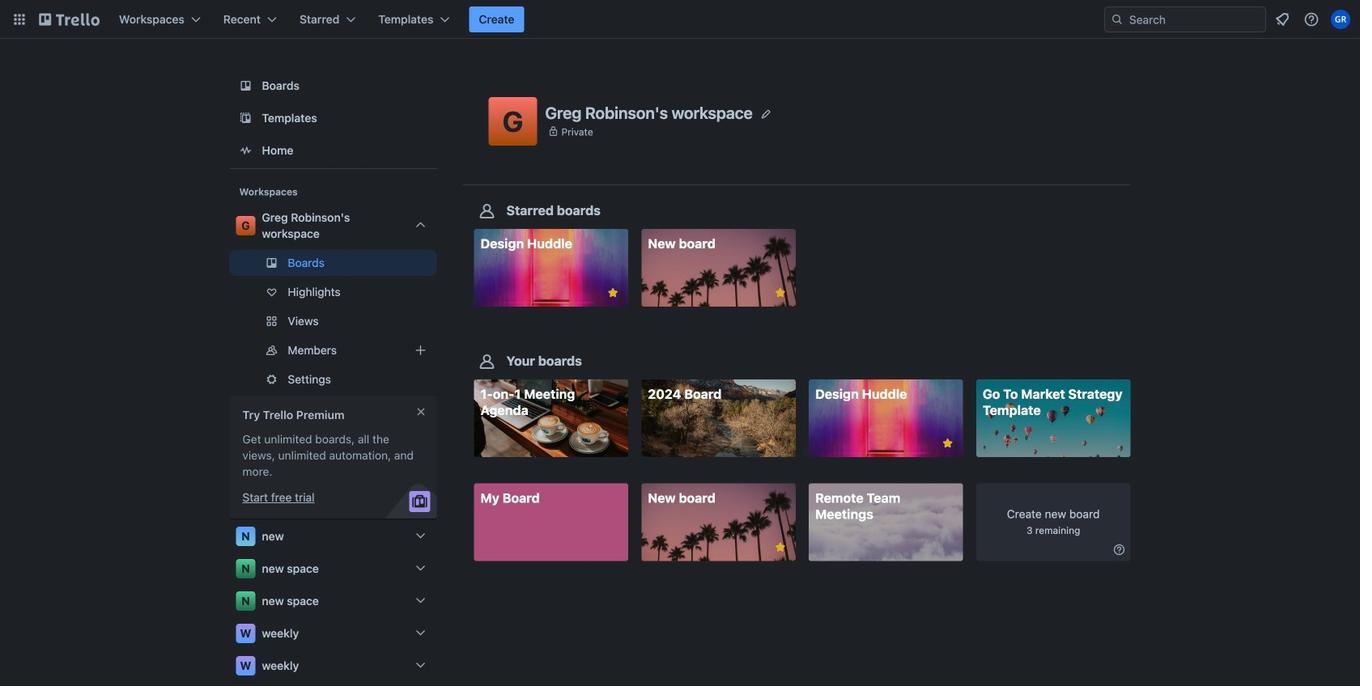 Task type: vqa. For each thing, say whether or not it's contained in the screenshot.
Primary element
yes



Task type: locate. For each thing, give the bounding box(es) containing it.
open information menu image
[[1303, 11, 1320, 28]]

1 vertical spatial click to unstar this board. it will be removed from your starred list. image
[[773, 540, 788, 555]]

template board image
[[236, 108, 255, 128]]

board image
[[236, 76, 255, 96]]

click to unstar this board. it will be removed from your starred list. image
[[606, 286, 620, 300], [941, 437, 955, 451]]

click to unstar this board. it will be removed from your starred list. image
[[773, 286, 788, 300], [773, 540, 788, 555]]

1 horizontal spatial click to unstar this board. it will be removed from your starred list. image
[[941, 437, 955, 451]]

Search field
[[1104, 6, 1266, 32]]

0 horizontal spatial click to unstar this board. it will be removed from your starred list. image
[[606, 286, 620, 300]]

0 vertical spatial click to unstar this board. it will be removed from your starred list. image
[[773, 286, 788, 300]]

1 vertical spatial click to unstar this board. it will be removed from your starred list. image
[[941, 437, 955, 451]]

home image
[[236, 141, 255, 160]]

greg robinson (gregrobinson96) image
[[1331, 10, 1350, 29]]



Task type: describe. For each thing, give the bounding box(es) containing it.
sm image
[[1111, 542, 1127, 558]]

primary element
[[0, 0, 1360, 39]]

back to home image
[[39, 6, 100, 32]]

add image
[[411, 341, 430, 360]]

0 vertical spatial click to unstar this board. it will be removed from your starred list. image
[[606, 286, 620, 300]]

0 notifications image
[[1273, 10, 1292, 29]]

search image
[[1111, 13, 1124, 26]]

2 click to unstar this board. it will be removed from your starred list. image from the top
[[773, 540, 788, 555]]

1 click to unstar this board. it will be removed from your starred list. image from the top
[[773, 286, 788, 300]]



